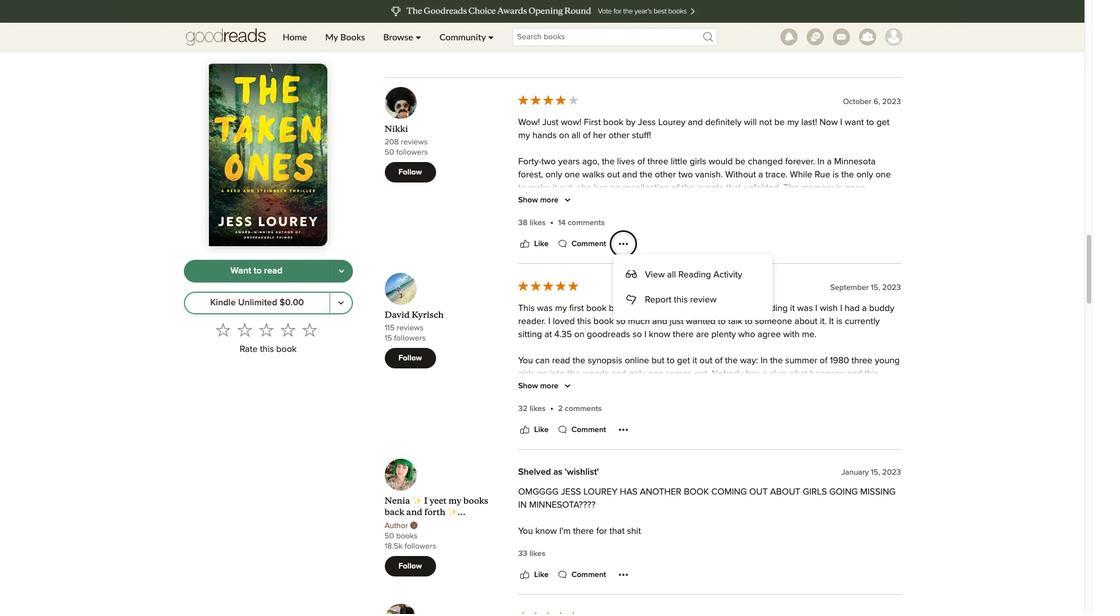 Task type: locate. For each thing, give the bounding box(es) containing it.
thing
[[728, 379, 748, 388]]

steinbeck. inside van reed is called in to be the lead on the case in the cold case division. she is partnered with a scientist in forensics, harry steinbeck. what harry doesn't know is that van still struggles with a traumatic past of her own. she too had a disturbing history within her childhood. this case hits van too close to home. on top of that, she is troubled by nightmares… horrid visions that appear to be real. can these visions assist in the case? only thing is, no one knows her secret.
[[634, 339, 676, 349]]

back
[[385, 559, 404, 570]]

and inside the nenia ✨ i yeet my books back and forth ✨ campbell
[[406, 559, 422, 570]]

we down 'hungry'
[[787, 486, 799, 495]]

like inside review by david kyrisch element
[[534, 478, 549, 486]]

by for nikki
[[626, 169, 636, 178]]

but down cold
[[635, 444, 648, 453]]

1 vertical spatial crime
[[671, 486, 693, 495]]

comment button for nikki
[[556, 289, 606, 302]]

one inside the mindset of these characters as they try and solve this crime is incredible. there are some twists and one absolutely turns this story onto it's head towards the middle. it is a great "holy shit!" moment. plus this book is just creepy and scary in places. in a good way.
[[561, 578, 576, 587]]

1 show more button from the top
[[518, 245, 575, 259]]

without
[[725, 222, 756, 231]]

introduced
[[846, 434, 889, 443], [816, 486, 859, 495]]

review by david kyrisch element
[[385, 325, 901, 615]]

0 horizontal spatial cold
[[518, 447, 537, 456]]

two left vanish.
[[678, 222, 693, 231]]

changed
[[748, 209, 783, 218]]

None search field
[[503, 28, 726, 46]]

is right or
[[575, 300, 581, 309]]

is down homeless on the top right of the page
[[662, 274, 668, 283]]

1 horizontal spatial characters
[[605, 565, 646, 574]]

likes for 38 likes
[[530, 271, 546, 279]]

0 horizontal spatial she
[[631, 353, 647, 362]]

little
[[671, 209, 688, 218], [648, 526, 664, 535]]

know
[[757, 339, 779, 349], [649, 382, 671, 391], [535, 579, 557, 588]]

now
[[820, 169, 838, 178]]

troubled inside ok, what follows is nothing but a solid crime thriller. but beside that we are introduced to two great characters in van and harry. i love these characters so much. van suffers from dreams/nightmares and we learn she has a very troubled upbringing. possibly because of that she is a loner and suffers from a little social anxiety and prefers to spend her spare time caring for dogs at a local shelter.
[[711, 513, 745, 522]]

2 horizontal spatial we
[[817, 434, 829, 443]]

to up is,
[[745, 369, 753, 378]]

2 comment from the top
[[572, 292, 606, 300]]

0 vertical spatial the
[[784, 235, 799, 244]]

out inside lourey knocked it out of the park with this unputdownable psychological thriller! i hated my damn job getting in the way! ugh, and who needs sleep? right?
[[592, 405, 605, 414]]

1 like button from the top
[[518, 5, 549, 19]]

visions down wish
[[824, 366, 851, 375]]

1 ▾ from the left
[[416, 31, 421, 42]]

0 horizontal spatial we
[[615, 513, 627, 522]]

2 horizontal spatial for
[[817, 457, 828, 466]]

2 ▾ from the left
[[488, 31, 494, 42]]

2 was from the left
[[797, 355, 813, 365]]

0 horizontal spatial the
[[518, 565, 534, 574]]

enthralling, captivating, thrilling, exceptional!!! 4.5 ⭐️
[[518, 497, 698, 519]]

is left gone.
[[836, 235, 842, 244]]

are up you
[[764, 447, 777, 456]]

comment for david kyrisch
[[572, 478, 606, 486]]

comment for nikki
[[572, 292, 606, 300]]

just right that,
[[670, 369, 684, 378]]

it inside this was my first book by jess lourey. my first thought after reading it was i wish i had a buddy reader. i loved this book so much and just wanted to talk to someone about it. it is currently sitting at 4.35 on goodreads so i know there are plenty who agree with me.
[[829, 369, 834, 378]]

my inside "link"
[[325, 31, 338, 42]]

0 vertical spatial in
[[818, 209, 825, 218]]

like button inside review by david kyrisch element
[[518, 475, 549, 489]]

2 horizontal spatial there
[[673, 382, 694, 391]]

read for can
[[552, 408, 570, 417]]

one down recommend
[[551, 457, 566, 466]]

0 horizontal spatial reed
[[536, 326, 557, 335]]

out inside the you can read the synopsis online but to get it out of the way: in the summer of 1980 three young girls go into the woods and only one comes out. nobody has a clue what happens and this eventually goes into a unsolved cold case. fast forward to the present and we are introduced to cold case investigators van reed and harry steinbeck. they are assigned to a brutal murder and there are connections to that crime and the two missing girls from 1980.
[[700, 408, 713, 417]]

from up because
[[833, 499, 851, 509]]

0 vertical spatial time
[[545, 300, 562, 309]]

exceptional!!!
[[646, 497, 698, 506]]

read inside the you can read the synopsis online but to get it out of the way: in the summer of 1980 three young girls go into the woods and only one comes out. nobody has a clue what happens and this eventually goes into a unsolved cold case. fast forward to the present and we are introduced to cold case investigators van reed and harry steinbeck. they are assigned to a brutal murder and there are connections to that crime and the two missing girls from 1980.
[[552, 408, 570, 417]]

community
[[440, 31, 486, 42]]

with inside the "fast forward to the present…. a homeless man discovers a woman buried in the forest. when the detectives show up, the woman is found buried alive with a known necklace to one of the missing girls so long ago. could she possibly be one of the taken ones? was she alive this whole time or is someone else wearing her necklace?"
[[745, 274, 761, 283]]

home image
[[186, 23, 266, 51]]

ok, what follows is nothing but a solid crime thriller. but beside that we are introduced to two great characters in van and harry. i love these characters so much. van suffers from dreams/nightmares and we learn she has a very troubled upbringing. possibly because of that she is a loner and suffers from a little social anxiety and prefers to spend her spare time caring for dogs at a local shelter.
[[518, 486, 893, 548]]

case inside van reed is called in to be the lead on the case in the cold case division. she is partnered with a scientist in forensics, harry steinbeck. what harry doesn't know is that van still struggles with a traumatic past of her own. she too had a disturbing history within her childhood. this case hits van too close to home. on top of that, she is troubled by nightmares… horrid visions that appear to be real. can these visions assist in the case? only thing is, no one knows her secret.
[[755, 326, 776, 335]]

this up connections
[[599, 444, 613, 453]]

4.5
[[518, 510, 531, 519]]

1 horizontal spatial she
[[814, 326, 829, 335]]

show for nikki
[[518, 248, 538, 256]]

the left 'lead'
[[626, 326, 639, 335]]

more inside review by nikki element
[[540, 248, 559, 256]]

this down struggles in the bottom of the page
[[845, 353, 862, 362]]

had inside this was my first book by jess lourey. my first thought after reading it was i wish i had a buddy reader. i loved this book so much and just wanted to talk to someone about it. it is currently sitting at 4.35 on goodreads so i know there are plenty who agree with me.
[[845, 355, 860, 365]]

great inside ok, what follows is nothing but a solid crime thriller. but beside that we are introduced to two great characters in van and harry. i love these characters so much. van suffers from dreams/nightmares and we learn she has a very troubled upbringing. possibly because of that she is a loner and suffers from a little social anxiety and prefers to spend her spare time caring for dogs at a local shelter.
[[518, 499, 539, 509]]

harry up disturbing
[[701, 339, 723, 349]]

connections
[[574, 460, 623, 469]]

1 horizontal spatial by
[[626, 169, 636, 178]]

1 vertical spatial show
[[518, 434, 538, 442]]

but inside the you can read the synopsis online but to get it out of the way: in the summer of 1980 three young girls go into the woods and only one comes out. nobody has a clue what happens and this eventually goes into a unsolved cold case. fast forward to the present and we are introduced to cold case investigators van reed and harry steinbeck. they are assigned to a brutal murder and there are connections to that crime and the two missing girls from 1980.
[[652, 408, 665, 417]]

of up homeless on the top right of the page
[[672, 235, 680, 244]]

be up own.
[[613, 326, 624, 335]]

vote now in the opening round of the 2023 goodreads choice awards image
[[128, 0, 956, 23]]

time inside the "fast forward to the present…. a homeless man discovers a woman buried in the forest. when the detectives show up, the woman is found buried alive with a known necklace to one of the missing girls so long ago. could she possibly be one of the taken ones? was she alive this whole time or is someone else wearing her necklace?"
[[545, 300, 562, 309]]

three up recollection
[[648, 209, 669, 218]]

0 horizontal spatial for
[[518, 539, 529, 548]]

1 vertical spatial on
[[661, 326, 671, 335]]

show more down make
[[518, 248, 559, 256]]

forth
[[424, 559, 446, 570]]

2 show from the top
[[518, 434, 538, 442]]

reed inside the you can read the synopsis online but to get it out of the way: in the summer of 1980 three young girls go into the woods and only one comes out. nobody has a clue what happens and this eventually goes into a unsolved cold case. fast forward to the present and we are introduced to cold case investigators van reed and harry steinbeck. they are assigned to a brutal murder and there are connections to that crime and the two missing girls from 1980.
[[633, 447, 654, 456]]

can inside i highly recommend this one, but just be prepared to cancel any plans…. because this can be done in one sitting. this is the first in a series and ends leaving you hungry for answers and more!
[[859, 444, 874, 453]]

1 vertical spatial my
[[673, 355, 684, 365]]

it right it.
[[829, 369, 834, 378]]

investigators
[[562, 447, 613, 456]]

no inside forty-two years ago, the lives of three little girls would be changed forever. in a minnesota forest, only one walks out and the other two vanish. without a trace. while rue is the only one to make it out, she has no recollection of the events that unfolded. the memory is gone.
[[610, 235, 621, 244]]

38 likes
[[518, 271, 546, 279]]

disturbing
[[689, 353, 729, 362]]

1 vertical spatial three
[[852, 408, 873, 417]]

we inside the you can read the synopsis online but to get it out of the way: in the summer of 1980 three young girls go into the woods and only one comes out. nobody has a clue what happens and this eventually goes into a unsolved cold case. fast forward to the present and we are introduced to cold case investigators van reed and harry steinbeck. they are assigned to a brutal murder and there are connections to that crime and the two missing girls from 1980.
[[817, 434, 829, 443]]

0 vertical spatial at
[[545, 382, 552, 391]]

my
[[325, 31, 338, 42], [673, 355, 684, 365]]

1 you from the top
[[518, 408, 533, 417]]

in up rue
[[818, 209, 825, 218]]

first inside i highly recommend this one, but just be prepared to cancel any plans…. because this can be done in one sitting. this is the first in a series and ends leaving you hungry for answers and more!
[[639, 457, 654, 466]]

1 vertical spatial too
[[536, 366, 549, 375]]

be inside forty-two years ago, the lives of three little girls would be changed forever. in a minnesota forest, only one walks out and the other two vanish. without a trace. while rue is the only one to make it out, she has no recollection of the events that unfolded. the memory is gone.
[[735, 209, 746, 218]]

this inside this was my first book by jess lourey. my first thought after reading it was i wish i had a buddy reader. i loved this book so much and just wanted to talk to someone about it. it is currently sitting at 4.35 on goodreads so i know there are plenty who agree with me.
[[518, 355, 535, 365]]

i right thriller!
[[887, 405, 889, 414]]

2 vertical spatial comment button
[[556, 475, 606, 489]]

crime inside ok, what follows is nothing but a solid crime thriller. but beside that we are introduced to two great characters in van and harry. i love these characters so much. van suffers from dreams/nightmares and we learn she has a very troubled upbringing. possibly because of that she is a loner and suffers from a little social anxiety and prefers to spend her spare time caring for dogs at a local shelter.
[[671, 486, 693, 495]]

anxiety
[[692, 526, 721, 535]]

i highly recommend this one, but just be prepared to cancel any plans…. because this can be done in one sitting. this is the first in a series and ends leaving you hungry for answers and more!
[[518, 444, 887, 480]]

rate 3 out of 5 image
[[259, 323, 274, 338]]

by for david kyrisch
[[609, 355, 619, 365]]

go
[[537, 421, 548, 430]]

to down young
[[892, 434, 900, 443]]

her inside wow! just wow! first book by jess lourey and definitely will not be my last! now i want to get my hands on all of her other stuff!
[[593, 182, 606, 191]]

forest.
[[837, 261, 862, 270]]

0 vertical spatial fast
[[518, 261, 535, 270]]

woman down "a"
[[630, 274, 660, 283]]

0 vertical spatial know
[[757, 339, 779, 349]]

someone down reading
[[755, 369, 792, 378]]

0 horizontal spatial in
[[761, 408, 768, 417]]

show inside review by david kyrisch element
[[518, 434, 538, 442]]

profile image for nenia ✨ i yeet my books back and forth ✨ campbell. image
[[385, 511, 417, 543]]

and inside lourey knocked it out of the park with this unputdownable psychological thriller! i hated my damn job getting in the way! ugh, and who needs sleep? right?
[[694, 418, 709, 427]]

are down recommend
[[559, 460, 572, 469]]

fast
[[518, 261, 535, 270], [689, 434, 706, 443]]

rate this book element
[[184, 319, 353, 359]]

ok,
[[518, 486, 532, 495]]

for left turns
[[596, 579, 607, 588]]

2 show more from the top
[[518, 434, 559, 442]]

lourey inside lourey knocked it out of the park with this unputdownable psychological thriller! i hated my damn job getting in the way! ugh, and who needs sleep? right?
[[518, 405, 546, 414]]

1 horizontal spatial time
[[849, 526, 866, 535]]

just down cold
[[651, 444, 665, 453]]

are inside the mindset of these characters as they try and solve this crime is incredible. there are some twists and one absolutely turns this story onto it's head towards the middle. it is a great "holy shit!" moment. plus this book is just creepy and scary in places. in a good way.
[[852, 565, 865, 574]]

little inside forty-two years ago, the lives of three little girls would be changed forever. in a minnesota forest, only one walks out and the other two vanish. without a trace. while rue is the only one to make it out, she has no recollection of the events that unfolded. the memory is gone.
[[671, 209, 688, 218]]

show more button for david kyrisch
[[518, 431, 575, 445]]

found
[[670, 274, 694, 283]]

0 vertical spatial little
[[671, 209, 688, 218]]

0 horizontal spatial it
[[819, 578, 824, 587]]

want to read button
[[184, 260, 330, 283]]

was
[[537, 355, 553, 365], [797, 355, 813, 365]]

it inside this was my first book by jess lourey. my first thought after reading it was i wish i had a buddy reader. i loved this book so much and just wanted to talk to someone about it. it is currently sitting at 4.35 on goodreads so i know there are plenty who agree with me.
[[790, 355, 795, 365]]

i left highly
[[518, 444, 520, 453]]

0 vertical spatial has
[[594, 235, 608, 244]]

1 vertical spatial get
[[677, 408, 690, 417]]

1 vertical spatial likes
[[530, 602, 546, 610]]

38 likes button
[[518, 269, 546, 280]]

crime
[[653, 460, 675, 469], [671, 486, 693, 495], [750, 565, 772, 574]]

1 horizontal spatial three
[[852, 408, 873, 417]]

2 horizontal spatial by
[[733, 366, 743, 375]]

1 horizontal spatial someone
[[755, 369, 792, 378]]

0 horizontal spatial missing
[[518, 287, 548, 296]]

33 likes button
[[518, 600, 546, 612]]

0 vertical spatial by
[[626, 169, 636, 178]]

profile image for david kyrisch. image
[[385, 325, 417, 357]]

follows
[[556, 486, 584, 495]]

this right shit
[[644, 578, 658, 587]]

while
[[790, 222, 812, 231]]

1 vertical spatial ✨
[[447, 559, 458, 570]]

the up sleep?
[[770, 408, 783, 417]]

girls up vanish.
[[690, 209, 706, 218]]

1 horizontal spatial had
[[845, 355, 860, 365]]

that left shit
[[610, 579, 625, 588]]

crime up towards
[[750, 565, 772, 574]]

cold
[[734, 326, 753, 335], [518, 447, 537, 456]]

1 vertical spatial all
[[667, 322, 676, 331]]

that up secret. at the bottom of page
[[854, 366, 869, 375]]

1 show from the top
[[518, 248, 538, 256]]

is up the "captivating,"
[[586, 486, 593, 495]]

the inside forty-two years ago, the lives of three little girls would be changed forever. in a minnesota forest, only one walks out and the other two vanish. without a trace. while rue is the only one to make it out, she has no recollection of the events that unfolded. the memory is gone.
[[784, 235, 799, 244]]

2 more from the top
[[540, 434, 559, 442]]

1 horizontal spatial other
[[655, 222, 676, 231]]

0 vertical spatial too
[[649, 353, 662, 362]]

just
[[670, 369, 684, 378], [651, 444, 665, 453], [645, 591, 659, 600]]

rating 4 out of 5 image
[[517, 145, 580, 158]]

2 vertical spatial know
[[535, 579, 557, 588]]

david kyrisch
[[385, 361, 444, 372]]

she up still
[[814, 326, 829, 335]]

0 horizontal spatial my
[[325, 31, 338, 42]]

in down that,
[[658, 379, 665, 388]]

rate 1 out of 5 image
[[216, 323, 231, 338]]

crime up solid
[[653, 460, 675, 469]]

1 like from the top
[[534, 8, 549, 16]]

▾ for community ▾
[[488, 31, 494, 42]]

steinbeck. down 'lead'
[[634, 339, 676, 349]]

there inside this was my first book by jess lourey. my first thought after reading it was i wish i had a buddy reader. i loved this book so much and just wanted to talk to someone about it. it is currently sitting at 4.35 on goodreads so i know there are plenty who agree with me.
[[673, 382, 694, 391]]

0 horizontal spatial ✨
[[412, 547, 422, 558]]

harry up own.
[[610, 339, 632, 349]]

scientist
[[525, 339, 558, 349]]

someone
[[584, 300, 621, 309], [755, 369, 792, 378]]

damn
[[558, 418, 580, 427]]

2 show more button from the top
[[518, 431, 575, 445]]

shelved
[[518, 519, 551, 529]]

0 vertical spatial like button
[[518, 5, 549, 19]]

1 horizontal spatial case
[[864, 353, 883, 362]]

you for you know i'm there for that shit
[[518, 579, 533, 588]]

2 vertical spatial the
[[518, 565, 534, 574]]

0 vertical spatial other
[[609, 182, 630, 191]]

in
[[518, 552, 527, 562]]

to up way!
[[667, 408, 675, 417]]

getting
[[597, 418, 625, 427]]

harry inside the you can read the synopsis online but to get it out of the way: in the summer of 1980 three young girls go into the woods and only one comes out. nobody has a clue what happens and this eventually goes into a unsolved cold case. fast forward to the present and we are introduced to cold case investigators van reed and harry steinbeck. they are assigned to a brutal murder and there are connections to that crime and the two missing girls from 1980.
[[673, 447, 695, 456]]

0 horizontal spatial this
[[518, 355, 535, 365]]

woods
[[583, 421, 609, 430]]

long
[[582, 287, 599, 296]]

book inside the mindset of these characters as they try and solve this crime is incredible. there are some twists and one absolutely turns this story onto it's head towards the middle. it is a great "holy shit!" moment. plus this book is just creepy and scary in places. in a good way.
[[614, 591, 634, 600]]

0 horizontal spatial know
[[535, 579, 557, 588]]

1 horizontal spatial what
[[789, 421, 808, 430]]

is inside this was my first book by jess lourey. my first thought after reading it was i wish i had a buddy reader. i loved this book so much and just wanted to talk to someone about it. it is currently sitting at 4.35 on goodreads so i know there are plenty who agree with me.
[[836, 369, 843, 378]]

case up within
[[755, 326, 776, 335]]

it up about
[[790, 355, 795, 365]]

know inside this was my first book by jess lourey. my first thought after reading it was i wish i had a buddy reader. i loved this book so much and just wanted to talk to someone about it. it is currently sitting at 4.35 on goodreads so i know there are plenty who agree with me.
[[649, 382, 671, 391]]

out up job
[[592, 405, 605, 414]]

she inside van reed is called in to be the lead on the case in the cold case division. she is partnered with a scientist in forensics, harry steinbeck. what harry doesn't know is that van still struggles with a traumatic past of her own. she too had a disturbing history within her childhood. this case hits van too close to home. on top of that, she is troubled by nightmares… horrid visions that appear to be real. can these visions assist in the case? only thing is, no one knows her secret.
[[672, 366, 686, 375]]

0 vertical spatial cold
[[734, 326, 753, 335]]

1 horizontal spatial as
[[649, 565, 658, 574]]

1 horizontal spatial little
[[671, 209, 688, 218]]

she inside forty-two years ago, the lives of three little girls would be changed forever. in a minnesota forest, only one walks out and the other two vanish. without a trace. while rue is the only one to make it out, she has no recollection of the events that unfolded. the memory is gone.
[[577, 235, 591, 244]]

is up still
[[832, 326, 838, 335]]

by inside van reed is called in to be the lead on the case in the cold case division. she is partnered with a scientist in forensics, harry steinbeck. what harry doesn't know is that van still struggles with a traumatic past of her own. she too had a disturbing history within her childhood. this case hits van too close to home. on top of that, she is troubled by nightmares… horrid visions that appear to be real. can these visions assist in the case? only thing is, no one knows her secret.
[[733, 366, 743, 375]]

my down wow! on the top left of page
[[518, 182, 530, 191]]

cold up doesn't
[[734, 326, 753, 335]]

1 comment from the top
[[572, 8, 606, 16]]

1 horizontal spatial get
[[877, 169, 890, 178]]

the inside the "fast forward to the present…. a homeless man discovers a woman buried in the forest. when the detectives show up, the woman is found buried alive with a known necklace to one of the missing girls so long ago. could she possibly be one of the taken ones? was she alive this whole time or is someone else wearing her necklace?"
[[739, 287, 755, 296]]

1 horizontal spatial too
[[649, 353, 662, 362]]

be
[[775, 169, 785, 178], [735, 209, 746, 218], [699, 287, 709, 296], [613, 326, 624, 335], [529, 379, 539, 388], [667, 444, 677, 453], [876, 444, 887, 453]]

middle.
[[787, 578, 817, 587]]

in down cold
[[656, 457, 663, 466]]

own.
[[610, 353, 629, 362]]

brutal
[[835, 447, 858, 456]]

by up on
[[609, 355, 619, 365]]

the inside the mindset of these characters as they try and solve this crime is incredible. there are some twists and one absolutely turns this story onto it's head towards the middle. it is a great "holy shit!" moment. plus this book is just creepy and scary in places. in a good way.
[[772, 578, 785, 587]]

assigned
[[779, 447, 815, 456]]

present
[[767, 434, 797, 443]]

2 like from the top
[[534, 292, 549, 300]]

introduced up 'murder'
[[846, 434, 889, 443]]

in for nikki
[[818, 209, 825, 218]]

be inside wow! just wow! first book by jess lourey and definitely will not be my last! now i want to get my hands on all of her other stuff!
[[775, 169, 785, 178]]

steinbeck. up ends
[[697, 447, 739, 456]]

likes right 38
[[530, 271, 546, 279]]

review
[[690, 347, 717, 356]]

out down lives
[[607, 222, 620, 231]]

characters inside the mindset of these characters as they try and solve this crime is incredible. there are some twists and one absolutely turns this story onto it's head towards the middle. it is a great "holy shit!" moment. plus this book is just creepy and scary in places. in a good way.
[[605, 565, 646, 574]]

what inside the you can read the synopsis online but to get it out of the way: in the summer of 1980 three young girls go into the woods and only one comes out. nobody has a clue what happens and this eventually goes into a unsolved cold case. fast forward to the present and we are introduced to cold case investigators van reed and harry steinbeck. they are assigned to a brutal murder and there are connections to that crime and the two missing girls from 1980.
[[789, 421, 808, 430]]

a down woods
[[601, 434, 606, 443]]

in inside lourey knocked it out of the park with this unputdownable psychological thriller! i hated my damn job getting in the way! ugh, and who needs sleep? right?
[[628, 418, 635, 427]]

one inside van reed is called in to be the lead on the case in the cold case division. she is partnered with a scientist in forensics, harry steinbeck. what harry doesn't know is that van still struggles with a traumatic past of her own. she too had a disturbing history within her childhood. this case hits van too close to home. on top of that, she is troubled by nightmares… horrid visions that appear to be real. can these visions assist in the case? only thing is, no one knows her secret.
[[774, 379, 789, 388]]

when
[[864, 261, 888, 270]]

0 horizontal spatial case
[[689, 326, 707, 335]]

home link
[[274, 23, 316, 51]]

loner
[[551, 526, 571, 535]]

3 comment button from the top
[[556, 475, 606, 489]]

fast forward to the present…. a homeless man discovers a woman buried in the forest. when the detectives show up, the woman is found buried alive with a known necklace to one of the missing girls so long ago. could she possibly be one of the taken ones? was she alive this whole time or is someone else wearing her necklace?
[[518, 261, 889, 309]]

0 horizontal spatial by
[[609, 355, 619, 365]]

van up childhood.
[[807, 339, 823, 349]]

to down forest,
[[518, 235, 526, 244]]

✨ right nenia
[[412, 547, 422, 558]]

report this review
[[645, 347, 717, 356]]

moment.
[[541, 591, 576, 600]]

these inside the mindset of these characters as they try and solve this crime is incredible. there are some twists and one absolutely turns this story onto it's head towards the middle. it is a great "holy shit!" moment. plus this book is just creepy and scary in places. in a good way.
[[580, 565, 602, 574]]

this
[[845, 353, 862, 362], [518, 355, 535, 365], [597, 457, 613, 466]]

forward up 14
[[537, 261, 568, 270]]

crime inside the you can read the synopsis online but to get it out of the way: in the summer of 1980 three young girls go into the woods and only one comes out. nobody has a clue what happens and this eventually goes into a unsolved cold case. fast forward to the present and we are introduced to cold case investigators van reed and harry steinbeck. they are assigned to a brutal murder and there are connections to that crime and the two missing girls from 1980.
[[653, 460, 675, 469]]

can inside the you can read the synopsis online but to get it out of the way: in the summer of 1980 three young girls go into the woods and only one comes out. nobody has a clue what happens and this eventually goes into a unsolved cold case. fast forward to the present and we are introduced to cold case investigators van reed and harry steinbeck. they are assigned to a brutal murder and there are connections to that crime and the two missing girls from 1980.
[[535, 408, 550, 417]]

like for nikki
[[534, 292, 549, 300]]

1 vertical spatial but
[[635, 444, 648, 453]]

i inside lourey knocked it out of the park with this unputdownable psychological thriller! i hated my damn job getting in the way! ugh, and who needs sleep? right?
[[887, 405, 889, 414]]

1 vertical spatial like button
[[518, 289, 549, 302]]

the up recollection
[[640, 222, 653, 231]]

nobody
[[712, 421, 744, 430]]

0 horizontal spatial steinbeck.
[[634, 339, 676, 349]]

to up because
[[862, 486, 870, 495]]

possibly
[[664, 287, 697, 296]]

that up caring
[[876, 513, 892, 522]]

a left very in the right of the page
[[685, 513, 690, 522]]

to inside wow! just wow! first book by jess lourey and definitely will not be my last! now i want to get my hands on all of her other stuff!
[[866, 169, 874, 178]]

to
[[866, 169, 874, 178], [518, 235, 526, 244], [570, 261, 578, 270], [254, 267, 262, 276], [838, 274, 846, 283], [603, 326, 611, 335], [575, 366, 583, 375], [718, 369, 726, 378], [745, 369, 753, 378], [518, 379, 526, 388], [667, 408, 675, 417], [741, 434, 749, 443], [892, 434, 900, 443], [719, 444, 727, 453], [817, 447, 825, 456], [625, 460, 633, 469], [862, 486, 870, 495], [771, 526, 779, 535]]

1980.
[[799, 460, 820, 469]]

troubled down 'thought'
[[697, 366, 731, 375]]

1 vertical spatial show more button
[[518, 431, 575, 445]]

0 vertical spatial someone
[[584, 300, 621, 309]]

1 vertical spatial woman
[[630, 274, 660, 283]]

14 comments
[[558, 270, 605, 278]]

1 vertical spatial jess
[[621, 355, 639, 365]]

0 vertical spatial comment button
[[556, 5, 606, 19]]

1 horizontal spatial case
[[755, 326, 776, 335]]

0 vertical spatial introduced
[[846, 434, 889, 443]]

at
[[545, 382, 552, 391], [554, 539, 561, 548]]

troubled up anxiety
[[711, 513, 745, 522]]

this was my first book by jess lourey. my first thought after reading it was i wish i had a buddy reader. i loved this book so much and just wanted to talk to someone about it. it is currently sitting at 4.35 on goodreads so i know there are plenty who agree with me.
[[518, 355, 895, 391]]

just inside the mindset of these characters as they try and solve this crime is incredible. there are some twists and one absolutely turns this story onto it's head towards the middle. it is a great "holy shit!" moment. plus this book is just creepy and scary in places. in a good way.
[[645, 591, 659, 600]]

0 vertical spatial who
[[738, 382, 755, 391]]

of up happens
[[820, 408, 828, 417]]

some
[[868, 565, 889, 574]]

0 horizontal spatial suffers
[[591, 526, 618, 535]]

ones?
[[783, 287, 808, 296]]

what up "enthralling,"
[[534, 486, 554, 495]]

sitting
[[518, 382, 542, 391]]

and inside this was my first book by jess lourey. my first thought after reading it was i wish i had a buddy reader. i loved this book so much and just wanted to talk to someone about it. it is currently sitting at 4.35 on goodreads so i know there are plenty who agree with me.
[[652, 369, 667, 378]]

1 vertical spatial show more
[[518, 434, 559, 442]]

1 vertical spatial comment
[[572, 292, 606, 300]]

van up sitting at the left of the page
[[518, 366, 534, 375]]

these
[[579, 379, 601, 388], [679, 499, 702, 509], [580, 565, 602, 574]]

like inside review by shelley's book nook element
[[534, 8, 549, 16]]

show down make
[[518, 248, 538, 256]]

by up stuff!
[[626, 169, 636, 178]]

real.
[[541, 379, 558, 388]]

i'm
[[559, 579, 571, 588]]

0 vertical spatial lourey
[[658, 169, 686, 178]]

who down talk
[[738, 382, 755, 391]]

like for david kyrisch
[[534, 478, 549, 486]]

a right discovers at the top of page
[[746, 261, 751, 270]]

0 vertical spatial more
[[540, 248, 559, 256]]

on
[[559, 182, 569, 191], [661, 326, 671, 335], [574, 382, 585, 391]]

case inside the you can read the synopsis online but to get it out of the way: in the summer of 1980 three young girls go into the woods and only one comes out. nobody has a clue what happens and this eventually goes into a unsolved cold case. fast forward to the present and we are introduced to cold case investigators van reed and harry steinbeck. they are assigned to a brutal murder and there are connections to that crime and the two missing girls from 1980.
[[539, 447, 560, 456]]

1 vertical spatial introduced
[[816, 486, 859, 495]]

show more for david kyrisch
[[518, 434, 559, 442]]

1 show more from the top
[[518, 248, 559, 256]]

so inside ok, what follows is nothing but a solid crime thriller. but beside that we are introduced to two great characters in van and harry. i love these characters so much. van suffers from dreams/nightmares and we learn she has a very troubled upbringing. possibly because of that she is a loner and suffers from a little social anxiety and prefers to spend her spare time caring for dogs at a local shelter.
[[748, 499, 757, 509]]

the up whole
[[518, 274, 531, 283]]

read inside button
[[264, 267, 283, 276]]

but
[[652, 408, 665, 417], [635, 444, 648, 453], [628, 486, 640, 495]]

comment down show
[[572, 292, 606, 300]]

my inside this was my first book by jess lourey. my first thought after reading it was i wish i had a buddy reader. i loved this book so much and just wanted to talk to someone about it. it is currently sitting at 4.35 on goodreads so i know there are plenty who agree with me.
[[673, 355, 684, 365]]

show up highly
[[518, 434, 538, 442]]

recommend
[[549, 444, 597, 453]]

0 horizontal spatial read
[[264, 267, 283, 276]]

1 vertical spatial lourey
[[518, 405, 546, 414]]

the up the necklace
[[822, 261, 835, 270]]

1 vertical spatial visions
[[604, 379, 631, 388]]

wearing
[[642, 300, 674, 309]]

3 like from the top
[[534, 478, 549, 486]]

my up eventually in the bottom of the page
[[544, 418, 555, 427]]

lourey left definitely
[[658, 169, 686, 178]]

little inside ok, what follows is nothing but a solid crime thriller. but beside that we are introduced to two great characters in van and harry. i love these characters so much. van suffers from dreams/nightmares and we learn she has a very troubled upbringing. possibly because of that she is a loner and suffers from a little social anxiety and prefers to spend her spare time caring for dogs at a local shelter.
[[648, 526, 664, 535]]

▾ for browse ▾
[[416, 31, 421, 42]]

0 vertical spatial woman
[[753, 261, 782, 270]]

be right brutal
[[876, 444, 887, 453]]

rating 0 out of 5 group
[[212, 319, 321, 341]]

1 horizontal spatial only
[[629, 421, 646, 430]]

too
[[649, 353, 662, 362], [536, 366, 549, 375]]

3 like button from the top
[[518, 475, 549, 489]]

2 comment button from the top
[[556, 289, 606, 302]]

2 like button from the top
[[518, 289, 549, 302]]

show more for nikki
[[518, 248, 559, 256]]

0 horizontal spatial all
[[572, 182, 581, 191]]

from up has
[[620, 526, 638, 535]]

as inside the mindset of these characters as they try and solve this crime is incredible. there are some twists and one absolutely turns this story onto it's head towards the middle. it is a great "holy shit!" moment. plus this book is just creepy and scary in places. in a good way.
[[649, 565, 658, 574]]

3 comment from the top
[[572, 478, 606, 486]]

2 vertical spatial these
[[580, 565, 602, 574]]

you for you can read the synopsis online but to get it out of the way: in the summer of 1980 three young girls go into the woods and only one comes out. nobody has a clue what happens and this eventually goes into a unsolved cold case. fast forward to the present and we are introduced to cold case investigators van reed and harry steinbeck. they are assigned to a brutal murder and there are connections to that crime and the two missing girls from 1980.
[[518, 408, 533, 417]]

report
[[645, 347, 672, 356]]

was up horrid
[[797, 355, 813, 365]]

0 vertical spatial we
[[817, 434, 829, 443]]

2 vertical spatial there
[[573, 579, 594, 588]]

0 horizontal spatial fast
[[518, 261, 535, 270]]

campbell
[[385, 570, 425, 581]]

in inside the "fast forward to the present…. a homeless man discovers a woman buried in the forest. when the detectives show up, the woman is found buried alive with a known necklace to one of the missing girls so long ago. could she possibly be one of the taken ones? was she alive this whole time or is someone else wearing her necklace?"
[[813, 261, 820, 270]]

know down that,
[[649, 382, 671, 391]]

young
[[875, 408, 900, 417]]

2 you from the top
[[518, 579, 533, 588]]

cold inside van reed is called in to be the lead on the case in the cold case division. she is partnered with a scientist in forensics, harry steinbeck. what harry doesn't know is that van still struggles with a traumatic past of her own. she too had a disturbing history within her childhood. this case hits van too close to home. on top of that, she is troubled by nightmares… horrid visions that appear to be real. can these visions assist in the case? only thing is, no one knows her secret.
[[734, 326, 753, 335]]

0 vertical spatial these
[[579, 379, 601, 388]]

head
[[716, 578, 736, 587]]

there inside review by nenia ✨ i yeet my books back and forth ✨ campbell element
[[573, 579, 594, 588]]

1 vertical spatial there
[[536, 460, 557, 469]]

of inside wow! just wow! first book by jess lourey and definitely will not be my last! now i want to get my hands on all of her other stuff!
[[583, 182, 591, 191]]

shit
[[627, 579, 641, 588]]

1 vertical spatial read
[[552, 408, 570, 417]]

are down 1980.
[[801, 486, 814, 495]]

troubled inside van reed is called in to be the lead on the case in the cold case division. she is partnered with a scientist in forensics, harry steinbeck. what harry doesn't know is that van still struggles with a traumatic past of her own. she too had a disturbing history within her childhood. this case hits van too close to home. on top of that, she is troubled by nightmares… horrid visions that appear to be real. can these visions assist in the case? only thing is, no one knows her secret.
[[697, 366, 731, 375]]

characters up turns
[[605, 565, 646, 574]]

show more inside review by nikki element
[[518, 248, 559, 256]]

introduced inside the you can read the synopsis online but to get it out of the way: in the summer of 1980 three young girls go into the woods and only one comes out. nobody has a clue what happens and this eventually goes into a unsolved cold case. fast forward to the present and we are introduced to cold case investigators van reed and harry steinbeck. they are assigned to a brutal murder and there are connections to that crime and the two missing girls from 1980.
[[846, 434, 889, 443]]

likes for 33 likes
[[530, 602, 546, 610]]

no inside van reed is called in to be the lead on the case in the cold case division. she is partnered with a scientist in forensics, harry steinbeck. what harry doesn't know is that van still struggles with a traumatic past of her own. she too had a disturbing history within her childhood. this case hits van too close to home. on top of that, she is troubled by nightmares… horrid visions that appear to be real. can these visions assist in the case? only thing is, no one knows her secret.
[[761, 379, 771, 388]]

advertisement region
[[436, 55, 850, 106]]

at inside this was my first book by jess lourey. my first thought after reading it was i wish i had a buddy reader. i loved this book so much and just wanted to talk to someone about it. it is currently sitting at 4.35 on goodreads so i know there are plenty who agree with me.
[[545, 382, 552, 391]]

missing inside the "fast forward to the present…. a homeless man discovers a woman buried in the forest. when the detectives show up, the woman is found buried alive with a known necklace to one of the missing girls so long ago. could she possibly be one of the taken ones? was she alive this whole time or is someone else wearing her necklace?"
[[518, 287, 548, 296]]

review by shelley's book nook element
[[385, 0, 901, 41]]

at inside ok, what follows is nothing but a solid crime thriller. but beside that we are introduced to two great characters in van and harry. i love these characters so much. van suffers from dreams/nightmares and we learn she has a very troubled upbringing. possibly because of that she is a loner and suffers from a little social anxiety and prefers to spend her spare time caring for dogs at a local shelter.
[[554, 539, 561, 548]]

i left yeet
[[424, 547, 428, 558]]

by
[[626, 169, 636, 178], [609, 355, 619, 365], [733, 366, 743, 375]]

profile image for nikki. image
[[385, 138, 417, 170]]

2 horizontal spatial characters
[[704, 499, 746, 509]]

1 comment button from the top
[[556, 5, 606, 19]]

0 vertical spatial from
[[778, 460, 797, 469]]

a up taken
[[764, 274, 768, 283]]

it
[[829, 369, 834, 378], [819, 578, 824, 587]]

whole
[[518, 300, 542, 309]]

2 horizontal spatial this
[[845, 353, 862, 362]]

she
[[814, 326, 829, 335], [631, 353, 647, 362]]

history
[[731, 353, 758, 362]]

1 more from the top
[[540, 248, 559, 256]]

crime up exceptional!!!
[[671, 486, 693, 495]]

first up wanted in the bottom right of the page
[[687, 355, 701, 365]]

and inside forty-two years ago, the lives of three little girls would be changed forever. in a minnesota forest, only one walks out and the other two vanish. without a trace. while rue is the only one to make it out, she has no recollection of the events that unfolded. the memory is gone.
[[622, 222, 637, 231]]

read
[[264, 267, 283, 276], [552, 408, 570, 417]]

1 horizontal spatial cold
[[734, 326, 753, 335]]



Task type: vqa. For each thing, say whether or not it's contained in the screenshot.
bottommost Power
no



Task type: describe. For each thing, give the bounding box(es) containing it.
will
[[744, 169, 757, 178]]

is down division.
[[781, 339, 788, 349]]

one down years
[[565, 222, 580, 231]]

jess
[[561, 539, 581, 548]]

harry.
[[630, 499, 653, 509]]

thought
[[704, 355, 735, 365]]

to inside button
[[254, 267, 262, 276]]

of right lives
[[637, 209, 645, 218]]

0 vertical spatial alive
[[724, 274, 742, 283]]

of right the top
[[642, 366, 650, 375]]

2 vertical spatial we
[[615, 513, 627, 522]]

has inside the you can read the synopsis online but to get it out of the way: in the summer of 1980 three young girls go into the woods and only one comes out. nobody has a clue what happens and this eventually goes into a unsolved cold case. fast forward to the present and we are introduced to cold case investigators van reed and harry steinbeck. they are assigned to a brutal murder and there are connections to that crime and the two missing girls from 1980.
[[746, 421, 760, 430]]

kyrisch
[[412, 361, 444, 372]]

profile image for test dummy. image
[[885, 28, 902, 46]]

to up 'forensics,'
[[603, 326, 611, 335]]

try
[[680, 565, 690, 574]]

in right done
[[541, 457, 548, 466]]

forensics,
[[570, 339, 608, 349]]

my inside this was my first book by jess lourey. my first thought after reading it was i wish i had a buddy reader. i loved this book so much and just wanted to talk to someone about it. it is currently sitting at 4.35 on goodreads so i know there are plenty who agree with me.
[[555, 355, 567, 365]]

comment inside review by shelley's book nook element
[[572, 8, 606, 16]]

1 horizontal spatial all
[[667, 322, 676, 331]]

i inside wow! just wow! first book by jess lourey and definitely will not be my last! now i want to get my hands on all of her other stuff!
[[840, 169, 843, 178]]

a up 'harry.'
[[643, 486, 648, 495]]

introduced inside ok, what follows is nothing but a solid crime thriller. but beside that we are introduced to two great characters in van and harry. i love these characters so much. van suffers from dreams/nightmares and we learn she has a very troubled upbringing. possibly because of that she is a loner and suffers from a little social anxiety and prefers to spend her spare time caring for dogs at a local shelter.
[[816, 486, 859, 495]]

1 vertical spatial we
[[787, 486, 799, 495]]

i inside the nenia ✨ i yeet my books back and forth ✨ campbell
[[424, 547, 428, 558]]

detectives
[[533, 274, 575, 283]]

traumatic
[[525, 353, 562, 362]]

show for david kyrisch
[[518, 434, 538, 442]]

book inside wow! just wow! first book by jess lourey and definitely will not be my last! now i want to get my hands on all of her other stuff!
[[603, 169, 624, 178]]

just inside i highly recommend this one, but just be prepared to cancel any plans…. because this can be done in one sitting. this is the first in a series and ends leaving you hungry for answers and more!
[[651, 444, 665, 453]]

shelter.
[[592, 539, 620, 548]]

what inside ok, what follows is nothing but a solid crime thriller. but beside that we are introduced to two great characters in van and harry. i love these characters so much. van suffers from dreams/nightmares and we learn she has a very troubled upbringing. possibly because of that she is a loner and suffers from a little social anxiety and prefers to spend her spare time caring for dogs at a local shelter.
[[534, 486, 554, 495]]

reading
[[678, 322, 711, 331]]

want to read
[[230, 267, 283, 276]]

my left last!
[[787, 169, 799, 178]]

rate 5 out of 5 image
[[302, 323, 317, 338]]

these inside van reed is called in to be the lead on the case in the cold case division. she is partnered with a scientist in forensics, harry steinbeck. what harry doesn't know is that van still struggles with a traumatic past of her own. she too had a disturbing history within her childhood. this case hits van too close to home. on top of that, she is troubled by nightmares… horrid visions that appear to be real. can these visions assist in the case? only thing is, no one knows her secret.
[[579, 379, 601, 388]]

on inside wow! just wow! first book by jess lourey and definitely will not be my last! now i want to get my hands on all of her other stuff!
[[559, 182, 569, 191]]

in inside ok, what follows is nothing but a solid crime thriller. but beside that we are introduced to two great characters in van and harry. i love these characters so much. van suffers from dreams/nightmares and we learn she has a very troubled upbringing. possibly because of that she is a loner and suffers from a little social anxiety and prefers to spend her spare time caring for dogs at a local shelter.
[[586, 499, 593, 509]]

more for david kyrisch
[[540, 434, 559, 442]]

2 horizontal spatial first
[[687, 355, 701, 365]]

read for to
[[264, 267, 283, 276]]

and inside wow! just wow! first book by jess lourey and definitely will not be my last! now i want to get my hands on all of her other stuff!
[[688, 169, 703, 178]]

first
[[584, 169, 601, 178]]

show
[[577, 274, 598, 283]]

to up 1980.
[[817, 447, 825, 456]]

the up goes on the bottom right of the page
[[567, 421, 580, 430]]

to up 14 comments
[[570, 261, 578, 270]]

is left incredible.
[[774, 565, 780, 574]]

this up answers
[[843, 444, 857, 453]]

1 vertical spatial case
[[864, 353, 883, 362]]

reed inside van reed is called in to be the lead on the case in the cold case division. she is partnered with a scientist in forensics, harry steinbeck. what harry doesn't know is that van still struggles with a traumatic past of her own. she too had a disturbing history within her childhood. this case hits van too close to home. on top of that, she is troubled by nightmares… horrid visions that appear to be real. can these visions assist in the case? only thing is, no one knows her secret.
[[536, 326, 557, 335]]

in inside the mindset of these characters as they try and solve this crime is incredible. there are some twists and one absolutely turns this story onto it's head towards the middle. it is a great "holy shit!" moment. plus this book is just creepy and scary in places. in a good way.
[[732, 591, 739, 600]]

rating 5 out of 5 image
[[517, 331, 580, 344]]

show more button for nikki
[[518, 245, 575, 259]]

the right ago, on the right top
[[602, 209, 615, 218]]

but for just
[[635, 444, 648, 453]]

nikki
[[385, 175, 408, 186]]

the inside the mindset of these characters as they try and solve this crime is incredible. there are some twists and one absolutely turns this story onto it's head towards the middle. it is a great "holy shit!" moment. plus this book is just creepy and scary in places. in a good way.
[[518, 565, 534, 574]]

she right was
[[830, 287, 844, 296]]

you can read the synopsis online but to get it out of the way: in the summer of 1980 three young girls go into the woods and only one comes out. nobody has a clue what happens and this eventually goes into a unsolved cold case. fast forward to the present and we are introduced to cold case investigators van reed and harry steinbeck. they are assigned to a brutal murder and there are connections to that crime and the two missing girls from 1980.
[[518, 408, 900, 469]]

rate 2 out of 5 image
[[237, 323, 252, 338]]

omgggg jess lourey has another book coming out about girls going missing in minnesota????
[[518, 539, 896, 562]]

that down division.
[[790, 339, 805, 349]]

there inside the you can read the synopsis online but to get it out of the way: in the summer of 1980 three young girls go into the woods and only one comes out. nobody has a clue what happens and this eventually goes into a unsolved cold case. fast forward to the present and we are introduced to cold case investigators van reed and harry steinbeck. they are assigned to a brutal murder and there are connections to that crime and the two missing girls from 1980.
[[536, 460, 557, 469]]

18.5k
[[385, 595, 403, 603]]

1 vertical spatial she
[[631, 353, 647, 362]]

caring
[[868, 526, 893, 535]]

secret.
[[835, 379, 862, 388]]

browse ▾ link
[[374, 23, 430, 51]]

one inside i highly recommend this one, but just be prepared to cancel any plans…. because this can be done in one sitting. this is the first in a series and ends leaving you hungry for answers and more!
[[551, 457, 566, 466]]

like button for david kyrisch
[[518, 475, 549, 489]]

i up real.
[[548, 369, 550, 378]]

coming
[[711, 539, 747, 548]]

a inside this was my first book by jess lourey. my first thought after reading it was i wish i had a buddy reader. i loved this book so much and just wanted to talk to someone about it. it is currently sitting at 4.35 on goodreads so i know there are plenty who agree with me.
[[862, 355, 867, 365]]

other inside forty-two years ago, the lives of three little girls would be changed forever. in a minnesota forest, only one walks out and the other two vanish. without a trace. while rue is the only one to make it out, she has no recollection of the events that unfolded. the memory is gone.
[[655, 222, 676, 231]]

2 horizontal spatial only
[[857, 222, 873, 231]]

wanted
[[686, 369, 716, 378]]

of inside the mindset of these characters as they try and solve this crime is incredible. there are some twists and one absolutely turns this story onto it's head towards the middle. it is a great "holy shit!" moment. plus this book is just creepy and scary in places. in a good way.
[[570, 565, 578, 574]]

more for nikki
[[540, 248, 559, 256]]

wow!
[[561, 169, 582, 178]]

so left the top
[[616, 369, 626, 378]]

any
[[758, 444, 772, 453]]

book inside rate this book element
[[276, 345, 297, 354]]

the down prepared
[[695, 460, 708, 469]]

trace.
[[766, 222, 788, 231]]

to up 'only'
[[718, 369, 726, 378]]

this inside lourey knocked it out of the park with this unputdownable psychological thriller! i hated my damn job getting in the way! ugh, and who needs sleep? right?
[[671, 405, 685, 414]]

walks
[[582, 222, 605, 231]]

review by nikki element
[[385, 138, 901, 519]]

i inside i highly recommend this one, but just be prepared to cancel any plans…. because this can be done in one sitting. this is the first in a series and ends leaving you hungry for answers and more!
[[518, 444, 520, 453]]

this inside the you can read the synopsis online but to get it out of the way: in the summer of 1980 three young girls go into the woods and only one comes out. nobody has a clue what happens and this eventually goes into a unsolved cold case. fast forward to the present and we are introduced to cold case investigators van reed and harry steinbeck. they are assigned to a brutal murder and there are connections to that crime and the two missing girls from 1980.
[[865, 421, 879, 430]]

struggles
[[840, 339, 877, 349]]

a left scientist
[[518, 339, 523, 349]]

to down upbringing.
[[771, 526, 779, 535]]

this inside i highly recommend this one, but just be prepared to cancel any plans…. because this can be done in one sitting. this is the first in a series and ends leaving you hungry for answers and more!
[[597, 457, 613, 466]]

the up job
[[573, 408, 585, 417]]

minnesota????
[[529, 552, 596, 562]]

would
[[709, 209, 733, 218]]

plus
[[578, 591, 595, 600]]

van up scientist
[[518, 326, 534, 335]]

1 vertical spatial from
[[833, 499, 851, 509]]

on inside van reed is called in to be the lead on the case in the cold case division. she is partnered with a scientist in forensics, harry steinbeck. what harry doesn't know is that van still struggles with a traumatic past of her own. she too had a disturbing history within her childhood. this case hits van too close to home. on top of that, she is troubled by nightmares… horrid visions that appear to be real. can these visions assist in the case? only thing is, no one knows her secret.
[[661, 326, 671, 335]]

cold inside the you can read the synopsis online but to get it out of the way: in the summer of 1980 three young girls go into the woods and only one comes out. nobody has a clue what happens and this eventually goes into a unsolved cold case. fast forward to the present and we are introduced to cold case investigators van reed and harry steinbeck. they are assigned to a brutal murder and there are connections to that crime and the two missing girls from 1980.
[[518, 447, 537, 456]]

a down the 'loner'
[[564, 539, 568, 548]]

man
[[686, 261, 703, 270]]

highly
[[523, 444, 547, 453]]

rate
[[240, 345, 258, 354]]

sitting.
[[568, 457, 594, 466]]

up,
[[601, 274, 613, 283]]

childhood.
[[801, 353, 843, 362]]

sleep?
[[758, 418, 783, 427]]

ends
[[716, 457, 736, 466]]

the down minnesota
[[841, 222, 854, 231]]

is up dogs
[[535, 526, 541, 535]]

missing inside the you can read the synopsis online but to get it out of the way: in the summer of 1980 three young girls go into the woods and only one comes out. nobody has a clue what happens and this eventually goes into a unsolved cold case. fast forward to the present and we are introduced to cold case investigators van reed and harry steinbeck. they are assigned to a brutal murder and there are connections to that crime and the two missing girls from 1980.
[[727, 460, 757, 469]]

taken
[[757, 287, 781, 296]]

close
[[551, 366, 572, 375]]

browse ▾
[[383, 31, 421, 42]]

my inside lourey knocked it out of the park with this unputdownable psychological thriller! i hated my damn job getting in the way! ugh, and who needs sleep? right?
[[544, 418, 555, 427]]

had inside van reed is called in to be the lead on the case in the cold case division. she is partnered with a scientist in forensics, harry steinbeck. what harry doesn't know is that van still struggles with a traumatic past of her own. she too had a disturbing history within her childhood. this case hits van too close to home. on top of that, she is troubled by nightmares… horrid visions that appear to be real. can these visions assist in the case? only thing is, no one knows her secret.
[[664, 353, 679, 362]]

this inside this was my first book by jess lourey. my first thought after reading it was i wish i had a buddy reader. i loved this book so much and just wanted to talk to someone about it. it is currently sitting at 4.35 on goodreads so i know there are plenty who agree with me.
[[577, 369, 591, 378]]

thriller.
[[696, 486, 722, 495]]

to down forest.
[[838, 274, 846, 283]]

nenia ✨ i yeet my books back and forth ✨ campbell
[[385, 547, 488, 581]]

very
[[692, 513, 709, 522]]

girls down any
[[760, 460, 776, 469]]

eventually
[[518, 434, 559, 443]]

one down forest.
[[848, 274, 863, 283]]

to down past
[[575, 366, 583, 375]]

to inside forty-two years ago, the lives of three little girls would be changed forever. in a minnesota forest, only one walks out and the other two vanish. without a trace. while rue is the only one to make it out, she has no recollection of the events that unfolded. the memory is gone.
[[518, 235, 526, 244]]

girls left go
[[518, 421, 535, 430]]

jess for david kyrisch
[[621, 355, 639, 365]]

review by nenia ✨ i yeet my books back and forth ✨ campbell element
[[385, 511, 901, 615]]

more!
[[518, 470, 541, 480]]

to down reader. at the bottom of page
[[518, 379, 526, 388]]

you know i'm there for that shit
[[518, 579, 641, 588]]

has
[[620, 539, 638, 548]]

0 horizontal spatial into
[[550, 421, 565, 430]]

1 horizontal spatial for
[[596, 579, 607, 588]]

14
[[558, 270, 566, 278]]

like button for nikki
[[518, 289, 549, 302]]

community ▾
[[440, 31, 494, 42]]

a left brutal
[[828, 447, 832, 456]]

is right rue
[[833, 222, 839, 231]]

of up necklace?
[[729, 287, 737, 296]]

park
[[632, 405, 650, 414]]

that inside the you can read the synopsis online but to get it out of the way: in the summer of 1980 three young girls go into the woods and only one comes out. nobody has a clue what happens and this eventually goes into a unsolved cold case. fast forward to the present and we are introduced to cold case investigators van reed and harry steinbeck. they are assigned to a brutal murder and there are connections to that crime and the two missing girls from 1980.
[[636, 460, 651, 469]]

with inside lourey knocked it out of the park with this unputdownable psychological thriller! i hated my damn job getting in the way! ugh, and who needs sleep? right?
[[652, 405, 669, 414]]

0 horizontal spatial woman
[[630, 274, 660, 283]]

missing
[[860, 539, 896, 548]]

it inside the mindset of these characters as they try and solve this crime is incredible. there are some twists and one absolutely turns this story onto it's head towards the middle. it is a great "holy shit!" moment. plus this book is just creepy and scary in places. in a good way.
[[819, 578, 824, 587]]

be down case.
[[667, 444, 677, 453]]

a down learn
[[641, 526, 645, 535]]

just inside this was my first book by jess lourey. my first thought after reading it was i wish i had a buddy reader. i loved this book so much and just wanted to talk to someone about it. it is currently sitting at 4.35 on goodreads so i know there are plenty who agree with me.
[[670, 369, 684, 378]]

great inside the mindset of these characters as they try and solve this crime is incredible. there are some twists and one absolutely turns this story onto it's head towards the middle. it is a great "holy shit!" moment. plus this book is just creepy and scary in places. in a good way.
[[842, 578, 863, 587]]

in for david kyrisch
[[761, 408, 768, 417]]

be down reader. at the bottom of page
[[529, 379, 539, 388]]

1 vertical spatial suffers
[[591, 526, 618, 535]]

2 horizontal spatial harry
[[701, 339, 723, 349]]

one up necklace?
[[712, 287, 727, 296]]

a up 'unfolded.'
[[758, 222, 763, 231]]

doesn't
[[725, 339, 755, 349]]

i right wish
[[840, 355, 842, 365]]

0 horizontal spatial first
[[569, 355, 584, 365]]

Search by book title or ISBN text field
[[512, 28, 717, 46]]

so inside the "fast forward to the present…. a homeless man discovers a woman buried in the forest. when the detectives show up, the woman is found buried alive with a known necklace to one of the missing girls so long ago. could she possibly be one of the taken ones? was she alive this whole time or is someone else wearing her necklace?"
[[570, 287, 579, 296]]

of down 'forensics,'
[[584, 353, 592, 362]]

1 vertical spatial into
[[584, 434, 599, 443]]

it inside lourey knocked it out of the park with this unputdownable psychological thriller! i hated my damn job getting in the way! ugh, and who needs sleep? right?
[[585, 405, 589, 414]]

is down there
[[826, 578, 832, 587]]

job
[[582, 418, 595, 427]]

fast inside the you can read the synopsis online but to get it out of the way: in the summer of 1980 three young girls go into the woods and only one comes out. nobody has a clue what happens and this eventually goes into a unsolved cold case. fast forward to the present and we are introduced to cold case investigators van reed and harry steinbeck. they are assigned to a brutal murder and there are connections to that crime and the two missing girls from 1980.
[[689, 434, 706, 443]]

who inside lourey knocked it out of the park with this unputdownable psychological thriller! i hated my damn job getting in the way! ugh, and who needs sleep? right?
[[711, 418, 728, 427]]

it inside the you can read the synopsis online but to get it out of the way: in the summer of 1980 three young girls go into the woods and only one comes out. nobody has a clue what happens and this eventually goes into a unsolved cold case. fast forward to the present and we are introduced to cold case investigators van reed and harry steinbeck. they are assigned to a brutal murder and there are connections to that crime and the two missing girls from 1980.
[[693, 408, 697, 417]]

cold
[[647, 434, 664, 443]]

one inside the you can read the synopsis online but to get it out of the way: in the summer of 1980 three young girls go into the woods and only one comes out. nobody has a clue what happens and this eventually goes into a unsolved cold case. fast forward to the present and we are introduced to cold case investigators van reed and harry steinbeck. they are assigned to a brutal murder and there are connections to that crime and the two missing girls from 1980.
[[648, 421, 663, 430]]

has inside forty-two years ago, the lives of three little girls would be changed forever. in a minnesota forest, only one walks out and the other two vanish. without a trace. while rue is the only one to make it out, she has no recollection of the events that unfolded. the memory is gone.
[[594, 235, 608, 244]]

0 vertical spatial ✨
[[412, 547, 422, 558]]

two inside the you can read the synopsis online but to get it out of the way: in the summer of 1980 three young girls go into the woods and only one comes out. nobody has a clue what happens and this eventually goes into a unsolved cold case. fast forward to the present and we are introduced to cold case investigators van reed and harry steinbeck. they are assigned to a brutal murder and there are connections to that crime and the two missing girls from 1980.
[[710, 460, 725, 469]]

the down present….
[[615, 274, 628, 283]]

the up comments
[[580, 261, 593, 270]]

that inside review by nenia ✨ i yeet my books back and forth ✨ campbell element
[[610, 579, 625, 588]]

steinbeck. inside the you can read the synopsis online but to get it out of the way: in the summer of 1980 three young girls go into the woods and only one comes out. nobody has a clue what happens and this eventually goes into a unsolved cold case. fast forward to the present and we are introduced to cold case investigators van reed and harry steinbeck. they are assigned to a brutal murder and there are connections to that crime and the two missing girls from 1980.
[[697, 447, 739, 456]]

twists
[[518, 578, 541, 587]]

what
[[678, 339, 699, 349]]

out inside forty-two years ago, the lives of three little girls would be changed forever. in a minnesota forest, only one walks out and the other two vanish. without a trace. while rue is the only one to make it out, she has no recollection of the events that unfolded. the memory is gone.
[[607, 222, 620, 231]]

other inside wow! just wow! first book by jess lourey and definitely will not be my last! now i want to get my hands on all of her other stuff!
[[609, 182, 630, 191]]

know inside review by nenia ✨ i yeet my books back and forth ✨ campbell element
[[535, 579, 557, 588]]

a up rue
[[827, 209, 832, 218]]

book up home. at the bottom right
[[586, 355, 607, 365]]

scary
[[708, 591, 729, 600]]

0 vertical spatial case
[[689, 326, 707, 335]]

a down there
[[835, 578, 840, 587]]

she down love
[[652, 513, 666, 522]]

only inside the you can read the synopsis online but to get it out of the way: in the summer of 1980 three young girls go into the woods and only one comes out. nobody has a clue what happens and this eventually goes into a unsolved cold case. fast forward to the present and we are introduced to cold case investigators van reed and harry steinbeck. they are assigned to a brutal murder and there are connections to that crime and the two missing girls from 1980.
[[629, 421, 646, 430]]

1 vertical spatial alive
[[847, 287, 865, 296]]

a inside i highly recommend this one, but just be prepared to cancel any plans…. because this can be done in one sitting. this is the first in a series and ends leaving you hungry for answers and more!
[[666, 457, 671, 466]]

van up possibly
[[786, 499, 801, 509]]

she up wearing
[[647, 287, 661, 296]]

that up much.
[[769, 486, 785, 495]]

books
[[463, 547, 488, 558]]

from inside the you can read the synopsis online but to get it out of the way: in the summer of 1980 three young girls go into the woods and only one comes out. nobody has a clue what happens and this eventually goes into a unsolved cold case. fast forward to the present and we are introduced to cold case investigators van reed and harry steinbeck. they are assigned to a brutal murder and there are connections to that crime and the two missing girls from 1980.
[[778, 460, 797, 469]]

to inside i highly recommend this one, but just be prepared to cancel any plans…. because this can be done in one sitting. this is the first in a series and ends leaving you hungry for answers and more!
[[719, 444, 727, 453]]

one down minnesota
[[876, 222, 891, 231]]

crime inside the mindset of these characters as they try and solve this crime is incredible. there are some twists and one absolutely turns this story onto it's head towards the middle. it is a great "holy shit!" moment. plus this book is just creepy and scary in places. in a good way.
[[750, 565, 772, 574]]

the down online at the bottom of page
[[637, 418, 650, 427]]

kindle
[[210, 299, 236, 308]]

4.35
[[554, 382, 572, 391]]

a up reader. at the bottom of page
[[518, 353, 523, 362]]

creepy
[[661, 591, 689, 600]]

is down shit
[[636, 591, 643, 600]]

someone inside the "fast forward to the present…. a homeless man discovers a woman buried in the forest. when the detectives show up, the woman is found buried alive with a known necklace to one of the missing girls so long ago. could she possibly be one of the taken ones? was she alive this whole time or is someone else wearing her necklace?"
[[584, 300, 621, 309]]

online
[[625, 408, 649, 417]]

hits
[[885, 353, 899, 362]]

are up brutal
[[831, 434, 844, 443]]

this inside "link"
[[674, 347, 688, 356]]

goodreads author image
[[410, 573, 418, 581]]

of down when
[[866, 274, 874, 283]]

'wishlist'
[[565, 519, 599, 529]]

summer
[[785, 408, 818, 417]]

a
[[637, 261, 643, 270]]

of up nobody
[[715, 408, 723, 417]]

on inside this was my first book by jess lourey. my first thought after reading it was i wish i had a buddy reader. i loved this book so much and just wanted to talk to someone about it. it is currently sitting at 4.35 on goodreads so i know there are plenty who agree with me.
[[574, 382, 585, 391]]

rate 4 out of 5 image
[[281, 323, 296, 338]]

buddy
[[869, 355, 895, 365]]

leaving
[[738, 457, 767, 466]]

0 horizontal spatial too
[[536, 366, 549, 375]]

psychological
[[769, 405, 841, 414]]

spare
[[824, 526, 846, 535]]

0 vertical spatial buried
[[784, 261, 810, 270]]

time inside ok, what follows is nothing but a solid crime thriller. but beside that we are introduced to two great characters in van and harry. i love these characters so much. van suffers from dreams/nightmares and we learn she has a very troubled upbringing. possibly because of that she is a loner and suffers from a little social anxiety and prefers to spend her spare time caring for dogs at a local shelter.
[[849, 526, 866, 535]]

in up past
[[560, 339, 567, 349]]

lourey knocked it out of the park with this unputdownable psychological thriller! i hated my damn job getting in the way! ugh, and who needs sleep? right?
[[518, 405, 889, 427]]

to up cancel
[[741, 434, 749, 443]]

in up review
[[710, 326, 717, 335]]

kindle unlimited $0.00
[[210, 299, 304, 308]]

the down that,
[[667, 379, 680, 388]]

to down one,
[[625, 460, 633, 469]]

0 horizontal spatial harry
[[610, 339, 632, 349]]

0 horizontal spatial buried
[[696, 274, 722, 283]]

0 horizontal spatial only
[[546, 222, 562, 231]]

mindset
[[536, 565, 568, 574]]

the up what
[[673, 326, 686, 335]]

rate this book
[[240, 345, 297, 354]]

rue
[[815, 222, 830, 231]]

they
[[660, 565, 678, 574]]

0 vertical spatial she
[[814, 326, 829, 335]]

is up case?
[[689, 366, 695, 375]]

the down when
[[876, 274, 889, 283]]

she down 4.5
[[518, 526, 533, 535]]

fast inside the "fast forward to the present…. a homeless man discovers a woman buried in the forest. when the detectives show up, the woman is found buried alive with a known necklace to one of the missing girls so long ago. could she possibly be one of the taken ones? was she alive this whole time or is someone else wearing her necklace?"
[[518, 261, 535, 270]]

the left events
[[682, 235, 695, 244]]

but for a
[[628, 486, 640, 495]]

1 was from the left
[[537, 355, 553, 365]]

are inside ok, what follows is nothing but a solid crime thriller. but beside that we are introduced to two great characters in van and harry. i love these characters so much. van suffers from dreams/nightmares and we learn she has a very troubled upbringing. possibly because of that she is a loner and suffers from a little social anxiety and prefers to spend her spare time caring for dogs at a local shelter.
[[801, 486, 814, 495]]

so down much
[[633, 382, 642, 391]]

0 horizontal spatial from
[[620, 526, 638, 535]]

good
[[788, 591, 809, 600]]

in inside the mindset of these characters as they try and solve this crime is incredible. there are some twists and one absolutely turns this story onto it's head towards the middle. it is a great "holy shit!" moment. plus this book is just creepy and scary in places. in a good way.
[[772, 591, 779, 600]]

are inside this was my first book by jess lourey. my first thought after reading it was i wish i had a buddy reader. i loved this book so much and just wanted to talk to someone about it. it is currently sitting at 4.35 on goodreads so i know there are plenty who agree with me.
[[696, 382, 709, 391]]

is inside i highly recommend this one, but just be prepared to cancel any plans…. because this can be done in one sitting. this is the first in a series and ends leaving you hungry for answers and more!
[[616, 457, 622, 466]]

shit!"
[[518, 591, 539, 600]]

i up horrid
[[815, 355, 818, 365]]

comment button for david kyrisch
[[556, 475, 606, 489]]

knocked
[[548, 405, 582, 414]]

a left clue
[[762, 421, 767, 430]]

forward inside the "fast forward to the present…. a homeless man discovers a woman buried in the forest. when the detectives show up, the woman is found buried alive with a known necklace to one of the missing girls so long ago. could she possibly be one of the taken ones? was she alive this whole time or is someone else wearing her necklace?"
[[537, 261, 568, 270]]

a up dogs
[[544, 526, 548, 535]]

the up nobody
[[725, 408, 738, 417]]

1 horizontal spatial suffers
[[804, 499, 831, 509]]

like button inside review by shelley's book nook element
[[518, 5, 549, 19]]

0 vertical spatial visions
[[824, 366, 851, 375]]

van down nothing
[[595, 499, 610, 509]]

three inside forty-two years ago, the lives of three little girls would be changed forever. in a minnesota forest, only one walks out and the other two vanish. without a trace. while rue is the only one to make it out, she has no recollection of the events that unfolded. the memory is gone.
[[648, 209, 669, 218]]

two inside ok, what follows is nothing but a solid crime thriller. but beside that we are introduced to two great characters in van and harry. i love these characters so much. van suffers from dreams/nightmares and we learn she has a very troubled upbringing. possibly because of that she is a loner and suffers from a little social anxiety and prefers to spend her spare time caring for dogs at a local shelter.
[[872, 486, 887, 495]]

only
[[707, 379, 726, 388]]

as inside review by nenia ✨ i yeet my books back and forth ✨ campbell element
[[553, 519, 563, 529]]

wow! just wow! first book by jess lourey and definitely will not be my last! now i want to get my hands on all of her other stuff!
[[518, 169, 890, 191]]

0 horizontal spatial characters
[[542, 499, 583, 509]]

1980
[[830, 408, 849, 417]]

jess for nikki
[[638, 169, 656, 178]]

vanish.
[[695, 222, 723, 231]]



